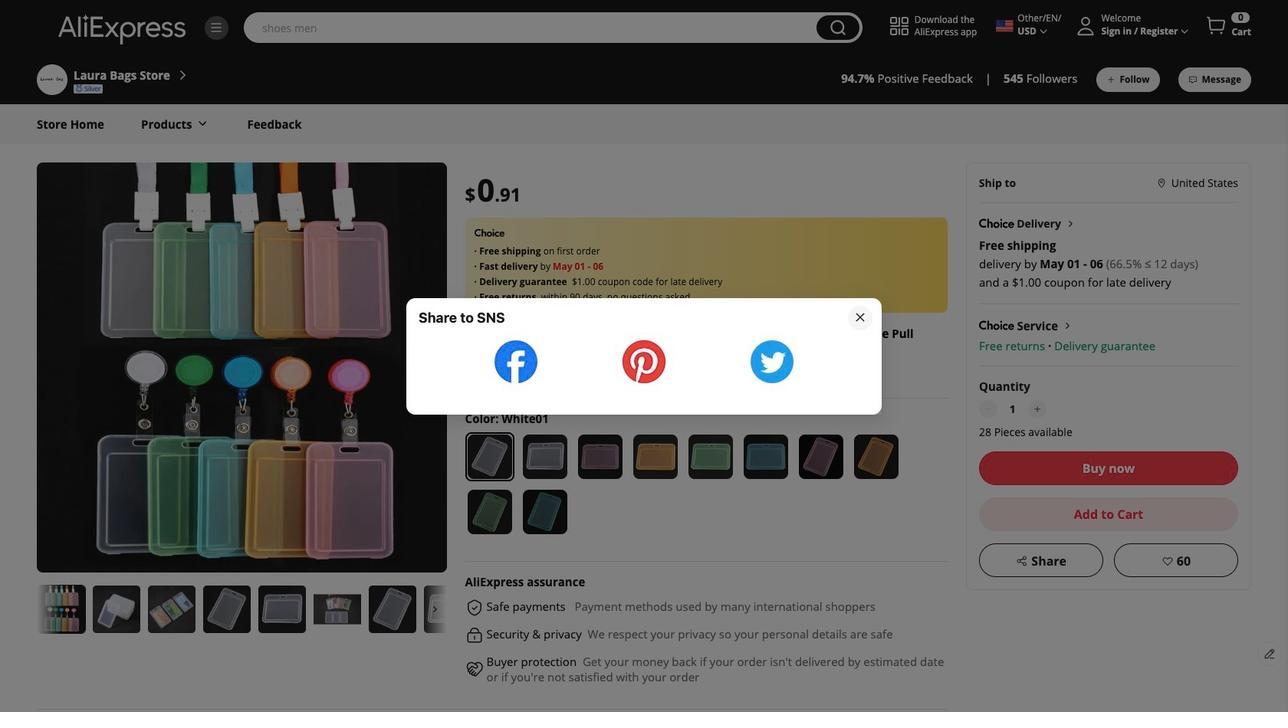 Task type: vqa. For each thing, say whether or not it's contained in the screenshot.
text field
yes



Task type: locate. For each thing, give the bounding box(es) containing it.
shoes men text field
[[255, 20, 809, 35]]

None button
[[817, 15, 860, 40]]

None text field
[[1001, 400, 1025, 419]]



Task type: describe. For each thing, give the bounding box(es) containing it.
1sqid_b image
[[209, 21, 223, 35]]



